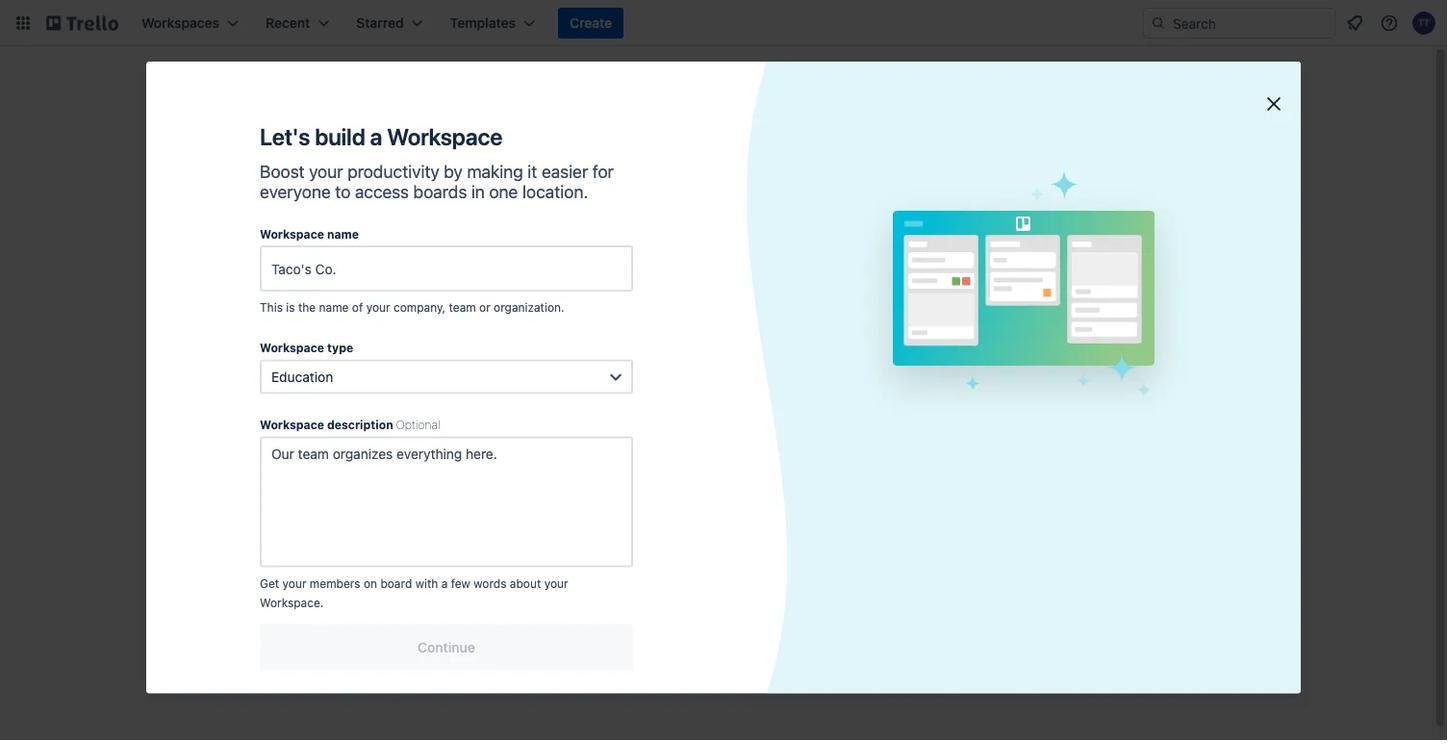 Task type: vqa. For each thing, say whether or not it's contained in the screenshot.
everyone
yes



Task type: locate. For each thing, give the bounding box(es) containing it.
the
[[298, 301, 316, 314], [351, 495, 371, 511]]

1 horizontal spatial in
[[597, 265, 608, 281]]

0 horizontal spatial trello
[[221, 470, 257, 486]]

boards link
[[181, 282, 427, 313]]

your down "what are you working on?" "text field"
[[677, 365, 705, 381]]

1 horizontal spatial a
[[442, 577, 448, 590]]

workspace type
[[260, 341, 353, 355]]

create for create a board
[[985, 338, 1026, 354]]

0 notifications image
[[1344, 12, 1367, 35]]

workspace down highlights
[[260, 341, 324, 355]]

your down build
[[309, 161, 343, 181]]

1 vertical spatial board
[[709, 365, 746, 381]]

trello right try
[[221, 470, 257, 486]]

1 vertical spatial one
[[612, 265, 635, 281]]

workspace down everyone
[[260, 227, 324, 241]]

1 vertical spatial name
[[319, 301, 349, 314]]

let's
[[260, 123, 310, 150]]

0 vertical spatial trello
[[694, 284, 728, 300]]

premium
[[260, 470, 317, 486]]

create your board
[[631, 365, 746, 381]]

simple
[[985, 184, 1030, 200]]

imagination
[[1038, 223, 1116, 239]]

2 horizontal spatial create
[[985, 338, 1026, 354]]

with left first
[[605, 284, 631, 300]]

education
[[271, 369, 333, 385]]

a
[[370, 123, 382, 150], [1030, 338, 1037, 354], [442, 577, 448, 590]]

in inside put everything in one place and start moving things forward with your first trello board!
[[597, 265, 608, 281]]

your right 'of'
[[366, 301, 390, 314]]

0 horizontal spatial create
[[570, 15, 612, 31]]

Workspace name text field
[[260, 245, 633, 292]]

0 vertical spatial with
[[605, 284, 631, 300]]

words
[[474, 577, 507, 590]]

for
[[593, 161, 614, 181]]

create inside button
[[631, 365, 673, 381]]

get up views,
[[196, 495, 219, 511]]

trello
[[694, 284, 728, 300], [221, 470, 257, 486]]

board for create a board
[[1041, 338, 1077, 354]]

one inside put everything in one place and start moving things forward with your first trello board!
[[612, 265, 635, 281]]

settings link
[[181, 421, 427, 452]]

and inside try trello premium get unlimited boards, all the views, unlimited automation, and more.
[[377, 515, 400, 530]]

0 vertical spatial create
[[570, 15, 612, 31]]

simple project board
[[985, 184, 1124, 200]]

search image
[[1151, 15, 1167, 31]]

project
[[1034, 184, 1081, 200]]

get right free
[[260, 577, 279, 590]]

1 vertical spatial the
[[351, 495, 371, 511]]

in
[[472, 181, 485, 202], [597, 265, 608, 281]]

board
[[1041, 338, 1077, 354], [709, 365, 746, 381], [381, 577, 412, 590]]

1 vertical spatial in
[[597, 265, 608, 281]]

forward
[[826, 265, 873, 281]]

1 horizontal spatial get
[[260, 577, 279, 590]]

with inside get your members on board with a few words about your workspace.
[[416, 577, 438, 590]]

members
[[250, 393, 309, 409]]

workspace for workspace name
[[260, 227, 324, 241]]

1 horizontal spatial with
[[605, 284, 631, 300]]

optional
[[396, 418, 441, 432]]

0 horizontal spatial board
[[381, 577, 412, 590]]

everyone
[[260, 181, 331, 202]]

organize anything
[[620, 233, 756, 252]]

productivity
[[348, 161, 440, 181]]

and up first
[[676, 265, 699, 281]]

name left 'of'
[[319, 301, 349, 314]]

0 vertical spatial a
[[370, 123, 382, 150]]

board inside button
[[1041, 338, 1077, 354]]

0 vertical spatial in
[[472, 181, 485, 202]]

beyond
[[985, 223, 1035, 239]]

miller's
[[1028, 241, 1067, 255]]

in inside boost your productivity by making it easier for everyone to access boards in one location.
[[472, 181, 485, 202]]

and
[[676, 265, 699, 281], [377, 515, 400, 530]]

1 vertical spatial with
[[416, 577, 438, 590]]

create a board button
[[939, 323, 1268, 370]]

in right the everything
[[597, 265, 608, 281]]

2 vertical spatial a
[[442, 577, 448, 590]]

0 vertical spatial one
[[489, 181, 518, 202]]

get inside get your members on board with a few words about your workspace.
[[260, 577, 279, 590]]

highlights
[[250, 324, 313, 340]]

unlimited
[[222, 495, 279, 511], [239, 515, 296, 530]]

settings
[[250, 428, 302, 444]]

put
[[503, 265, 524, 281]]

1 horizontal spatial create
[[631, 365, 673, 381]]

trello down start
[[694, 284, 728, 300]]

0 horizontal spatial get
[[196, 495, 219, 511]]

0 vertical spatial get
[[196, 495, 219, 511]]

2 horizontal spatial a
[[1030, 338, 1037, 354]]

1 horizontal spatial and
[[676, 265, 699, 281]]

terry turtle (terryturtle) image
[[1413, 12, 1436, 35]]

try
[[196, 470, 217, 486]]

2 horizontal spatial board
[[1041, 338, 1077, 354]]

about
[[510, 577, 541, 590]]

of
[[352, 301, 363, 314]]

to
[[335, 181, 351, 202]]

one left place
[[612, 265, 635, 281]]

1 horizontal spatial the
[[351, 495, 371, 511]]

0 vertical spatial and
[[676, 265, 699, 281]]

1 vertical spatial trello
[[221, 470, 257, 486]]

0 horizontal spatial and
[[377, 515, 400, 530]]

1 horizontal spatial one
[[612, 265, 635, 281]]

the right all
[[351, 495, 371, 511]]

0 horizontal spatial in
[[472, 181, 485, 202]]

team
[[449, 301, 476, 314]]

create a board
[[985, 338, 1077, 354]]

1 vertical spatial create
[[985, 338, 1026, 354]]

everything
[[528, 265, 593, 281]]

create inside primary element
[[570, 15, 612, 31]]

or
[[479, 301, 491, 314]]

workspace
[[1070, 241, 1129, 255]]

in right by on the left top of the page
[[472, 181, 485, 202]]

your inside button
[[677, 365, 705, 381]]

0 horizontal spatial one
[[489, 181, 518, 202]]

0 horizontal spatial with
[[416, 577, 438, 590]]

create for create your board
[[631, 365, 673, 381]]

the right is
[[298, 301, 316, 314]]

trello inside try trello premium get unlimited boards, all the views, unlimited automation, and more.
[[221, 470, 257, 486]]

it
[[528, 161, 538, 181]]

workspace for workspace type
[[260, 341, 324, 355]]

simple project board link
[[939, 169, 1268, 216]]

name down to
[[327, 227, 359, 241]]

name
[[327, 227, 359, 241], [319, 301, 349, 314]]

few
[[451, 577, 471, 590]]

get
[[196, 495, 219, 511], [260, 577, 279, 590]]

1 vertical spatial and
[[377, 515, 400, 530]]

a inside button
[[1030, 338, 1037, 354]]

and right automation,
[[377, 515, 400, 530]]

unlimited down boards, on the bottom
[[239, 515, 296, 530]]

1 horizontal spatial trello
[[694, 284, 728, 300]]

your down place
[[635, 284, 662, 300]]

2 vertical spatial create
[[631, 365, 673, 381]]

2 vertical spatial board
[[381, 577, 412, 590]]

one
[[489, 181, 518, 202], [612, 265, 635, 281]]

with
[[605, 284, 631, 300], [416, 577, 438, 590]]

workspace up by on the left top of the page
[[387, 123, 503, 150]]

boards
[[250, 289, 294, 305]]

0 vertical spatial board
[[1041, 338, 1077, 354]]

with left few
[[416, 577, 438, 590]]

your
[[309, 161, 343, 181], [635, 284, 662, 300], [366, 301, 390, 314], [677, 365, 705, 381], [283, 577, 307, 590], [545, 577, 569, 590]]

workspace down members link
[[260, 418, 324, 432]]

1 vertical spatial a
[[1030, 338, 1037, 354]]

links
[[950, 294, 980, 307]]

Search field
[[1167, 9, 1335, 38]]

unlimited up views,
[[222, 495, 279, 511]]

home
[[219, 171, 257, 187]]

try trello premium get unlimited boards, all the views, unlimited automation, and more.
[[196, 470, 400, 550]]

board inside button
[[709, 365, 746, 381]]

0 vertical spatial the
[[298, 301, 316, 314]]

your up workspace.
[[283, 577, 307, 590]]

create button
[[558, 8, 624, 39]]

1 horizontal spatial board
[[709, 365, 746, 381]]

put everything in one place and start moving things forward with your first trello board!
[[503, 265, 873, 300]]

location.
[[523, 181, 588, 202]]

views,
[[196, 515, 235, 530]]

workspace for workspace description optional
[[260, 418, 324, 432]]

this is the name of your company, team or organization.
[[260, 301, 565, 314]]

boost
[[260, 161, 305, 181]]

is
[[286, 301, 295, 314]]

your right about
[[545, 577, 569, 590]]

one left it
[[489, 181, 518, 202]]

1 vertical spatial get
[[260, 577, 279, 590]]

members link
[[181, 386, 427, 417]]



Task type: describe. For each thing, give the bounding box(es) containing it.
add image
[[397, 390, 420, 413]]

create your board button
[[502, 358, 875, 389]]

place
[[638, 265, 672, 281]]

boost your productivity by making it easier for everyone to access boards in one location.
[[260, 161, 614, 202]]

boards,
[[283, 495, 330, 511]]

start
[[702, 265, 731, 281]]

board for create your board
[[709, 365, 746, 381]]

0 vertical spatial name
[[327, 227, 359, 241]]

one inside boost your productivity by making it easier for everyone to access boards in one location.
[[489, 181, 518, 202]]

continue
[[418, 639, 475, 655]]

things
[[784, 265, 822, 281]]

build
[[315, 123, 365, 150]]

Our team organizes everything here. text field
[[260, 437, 633, 568]]

and inside put everything in one place and start moving things forward with your first trello board!
[[676, 265, 699, 281]]

0 vertical spatial unlimited
[[222, 495, 279, 511]]

workspace name
[[260, 227, 359, 241]]

organize
[[620, 233, 687, 252]]

company,
[[394, 301, 446, 314]]

more.
[[196, 534, 232, 550]]

continue button
[[260, 624, 633, 671]]

views link
[[181, 351, 427, 382]]

your inside put everything in one place and start moving things forward with your first trello board!
[[635, 284, 662, 300]]

0 horizontal spatial the
[[298, 301, 316, 314]]

easier
[[542, 161, 588, 181]]

views
[[250, 359, 287, 374]]

trello inside put everything in one place and start moving things forward with your first trello board!
[[694, 284, 728, 300]]

this
[[260, 301, 283, 314]]

get inside try trello premium get unlimited boards, all the views, unlimited automation, and more.
[[196, 495, 219, 511]]

on
[[364, 577, 377, 590]]

description
[[327, 418, 393, 432]]

free
[[230, 568, 255, 584]]

members
[[310, 577, 361, 590]]

first
[[666, 284, 690, 300]]

home link
[[181, 162, 427, 196]]

create for create
[[570, 15, 612, 31]]

start free trial button
[[196, 567, 282, 586]]

by
[[444, 161, 463, 181]]

What are you working on? text field
[[502, 312, 875, 347]]

workspace.
[[260, 596, 324, 610]]

board inside get your members on board with a few words about your workspace.
[[381, 577, 412, 590]]

templates
[[219, 132, 285, 148]]

workspaces
[[193, 221, 262, 235]]

boards
[[414, 181, 467, 202]]

making
[[467, 161, 523, 181]]

1 vertical spatial unlimited
[[239, 515, 296, 530]]

start
[[196, 568, 227, 584]]

automation,
[[299, 515, 373, 530]]

organization.
[[494, 301, 565, 314]]

highlights link
[[181, 317, 427, 348]]

the inside try trello premium get unlimited boards, all the views, unlimited automation, and more.
[[351, 495, 371, 511]]

board
[[1085, 184, 1124, 200]]

beyond imagination jeremy miller's workspace
[[985, 223, 1129, 255]]

board!
[[731, 284, 772, 300]]

workspace description optional
[[260, 418, 441, 432]]

primary element
[[0, 0, 1448, 46]]

let's build a workspace
[[260, 123, 503, 150]]

switch to… image
[[13, 13, 33, 33]]

all
[[333, 495, 347, 511]]

a inside get your members on board with a few words about your workspace.
[[442, 577, 448, 590]]

0 horizontal spatial a
[[370, 123, 382, 150]]

access
[[355, 181, 409, 202]]

templates link
[[181, 123, 427, 158]]

trial
[[259, 568, 282, 584]]

anything
[[691, 233, 756, 252]]

moving
[[735, 265, 780, 281]]

jeremy
[[985, 241, 1025, 255]]

start free trial
[[196, 568, 282, 584]]

get your members on board with a few words about your workspace.
[[260, 577, 569, 610]]

type
[[327, 341, 353, 355]]

open information menu image
[[1381, 13, 1400, 33]]

your inside boost your productivity by making it easier for everyone to access boards in one location.
[[309, 161, 343, 181]]

with inside put everything in one place and start moving things forward with your first trello board!
[[605, 284, 631, 300]]



